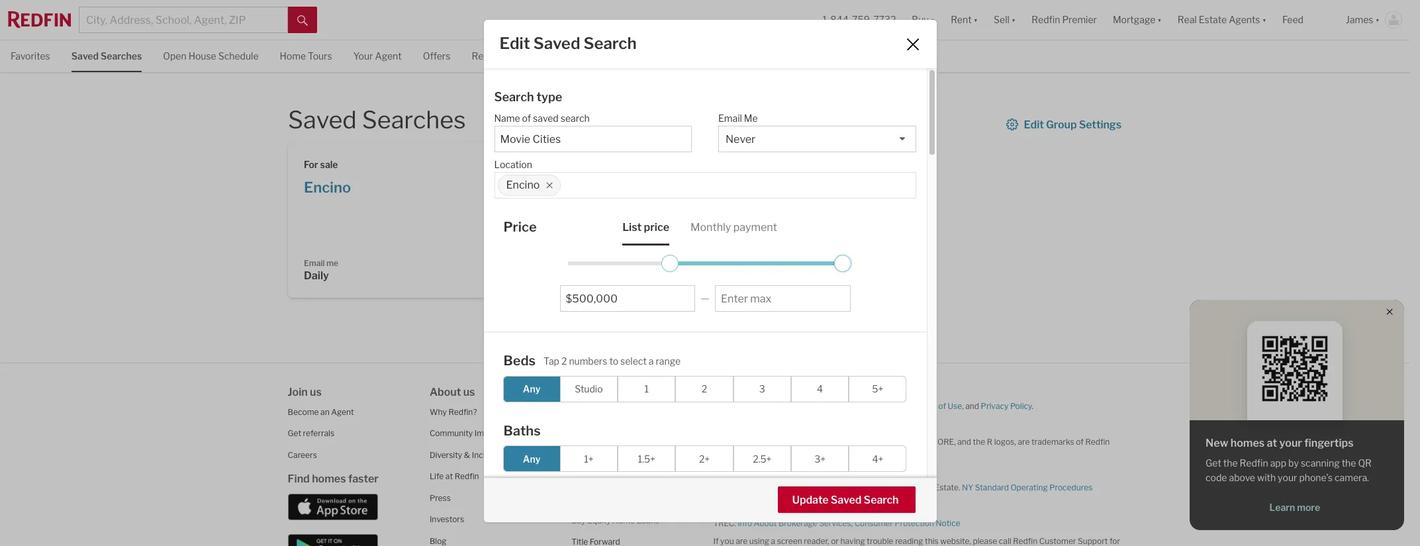Task type: locate. For each thing, give the bounding box(es) containing it.
minimum price slider
[[662, 255, 679, 272]]

redfin
[[714, 437, 743, 447], [770, 437, 799, 447]]

redfin inside the redfin and all redfin variants, title forward, walk score, and the r logos, are trademarks of redfin corporation, registered or pending in the uspto.
[[1086, 437, 1110, 447]]

2 vertical spatial at
[[731, 546, 739, 546]]

are right logos,
[[1018, 437, 1030, 447]]

settings right group
[[1079, 119, 1122, 131]]

at up app
[[1267, 437, 1278, 450]]

equity
[[587, 516, 611, 525]]

2 any from the top
[[523, 453, 541, 465]]

1 vertical spatial homes
[[312, 473, 346, 485]]

redfin right call
[[1013, 536, 1038, 546]]

3 checkbox
[[734, 376, 791, 403]]

get inside get the redfin app by scanning the qr code above with your phone's camera.
[[1206, 458, 1222, 469]]

settings right the notification
[[682, 50, 718, 62]]

why redfin?
[[430, 407, 477, 417]]

screen
[[777, 536, 802, 546]]

0 vertical spatial you
[[852, 401, 866, 411]]

for sale
[[304, 159, 338, 170]]

encino down location
[[506, 179, 540, 192]]

0 vertical spatial about
[[430, 386, 461, 398]]

2 right tap
[[562, 356, 567, 367]]

notice
[[936, 518, 961, 528]]

if
[[714, 536, 719, 546]]

find down careers button
[[288, 473, 310, 485]]

1 vertical spatial any
[[523, 453, 541, 465]]

2 vertical spatial of
[[1076, 437, 1084, 447]]

1 vertical spatial about
[[754, 518, 777, 528]]

1 horizontal spatial in
[[843, 447, 849, 457]]

owner dashboard link
[[530, 40, 608, 71]]

2 redfin from the left
[[770, 437, 799, 447]]

bay equity home loans
[[572, 516, 659, 525]]

1 horizontal spatial encino
[[506, 179, 540, 192]]

at
[[1267, 437, 1278, 450], [446, 472, 453, 481], [731, 546, 739, 546]]

0 horizontal spatial or
[[802, 447, 809, 457]]

0 horizontal spatial find
[[288, 473, 310, 485]]

redfin right the all
[[770, 437, 799, 447]]

call
[[999, 536, 1012, 546]]

maximum price slider
[[834, 255, 851, 272]]

above
[[1229, 472, 1256, 483]]

procedures
[[1050, 482, 1093, 492]]

consumer protection notice link
[[855, 518, 961, 528]]

email inside "element"
[[719, 112, 742, 124]]

of right trademarks
[[1076, 437, 1084, 447]]

in up "update saved search"
[[835, 482, 842, 492]]

1 us from the left
[[310, 386, 322, 398]]

0 vertical spatial are
[[1018, 437, 1030, 447]]

about
[[430, 386, 461, 398], [754, 518, 777, 528]]

get up the code
[[1206, 458, 1222, 469]]

redfin up 'above'
[[1240, 458, 1269, 469]]

1 vertical spatial find
[[288, 473, 310, 485]]

by
[[1289, 458, 1299, 469]]

to left select
[[610, 356, 619, 367]]

press button
[[430, 493, 451, 503]]

the
[[900, 401, 912, 411], [973, 437, 986, 447], [851, 447, 863, 457], [1224, 458, 1238, 469], [1342, 458, 1357, 469]]

dashboard
[[560, 50, 608, 62]]

this
[[925, 536, 939, 546]]

1 vertical spatial ,
[[851, 518, 853, 528]]

having
[[841, 536, 865, 546]]

a right 'using'
[[771, 536, 776, 546]]

0 vertical spatial search
[[584, 34, 637, 53]]

redfin up california on the bottom of page
[[714, 437, 743, 447]]

me
[[327, 258, 338, 268]]

0 vertical spatial of
[[522, 112, 531, 124]]

the left the uspto.
[[851, 447, 863, 457]]

edit
[[500, 34, 530, 53], [1024, 119, 1044, 131]]

1 horizontal spatial ,
[[962, 401, 964, 411]]

0 vertical spatial or
[[802, 447, 809, 457]]

real estate licenses
[[761, 500, 838, 510]]

1 horizontal spatial about
[[754, 518, 777, 528]]

1 vertical spatial searches
[[362, 105, 466, 134]]

or inside the redfin and all redfin variants, title forward, walk score, and the r logos, are trademarks of redfin corporation, registered or pending in the uspto.
[[802, 447, 809, 457]]

redfin inside the redfin premier button
[[1032, 14, 1061, 25]]

0 horizontal spatial homes
[[312, 473, 346, 485]]

trouble
[[867, 536, 894, 546]]

reviews link
[[472, 40, 508, 71]]

1 vertical spatial of
[[939, 401, 946, 411]]

scanning
[[1301, 458, 1340, 469]]

1 horizontal spatial at
[[731, 546, 739, 546]]

3+ radio
[[791, 446, 849, 472]]

0 vertical spatial to
[[610, 356, 619, 367]]

1 horizontal spatial redfin
[[770, 437, 799, 447]]

2 horizontal spatial search
[[864, 494, 899, 507]]

us right join in the bottom left of the page
[[310, 386, 322, 398]]

1 horizontal spatial are
[[1018, 437, 1030, 447]]

your up by
[[1280, 437, 1303, 450]]

0 horizontal spatial us
[[310, 386, 322, 398]]

1 vertical spatial new
[[843, 482, 860, 492]]

us up redfin?
[[463, 386, 475, 398]]

update
[[792, 494, 829, 507]]

get up careers button
[[288, 428, 301, 438]]

encino down sale
[[304, 179, 351, 196]]

2 inside checkbox
[[702, 384, 707, 395]]

0 vertical spatial saved searches
[[71, 50, 142, 62]]

saved
[[533, 112, 559, 124]]

0 vertical spatial edit
[[500, 34, 530, 53]]

at right life
[[446, 472, 453, 481]]

0 vertical spatial a
[[649, 356, 654, 367]]

find
[[572, 386, 594, 398], [288, 473, 310, 485]]

search
[[584, 34, 637, 53], [494, 90, 534, 104], [864, 494, 899, 507]]

homes up download the redfin app on the apple app store image at the bottom left of the page
[[312, 473, 346, 485]]

privacy policy link
[[981, 401, 1032, 411]]

2 left copyright:
[[702, 384, 707, 395]]

,
[[962, 401, 964, 411], [851, 518, 853, 528]]

feed
[[1283, 14, 1304, 25]]

0 horizontal spatial get
[[288, 428, 301, 438]]

0 horizontal spatial home
[[280, 50, 306, 62]]

of inside the redfin and all redfin variants, title forward, walk score, and the r logos, are trademarks of redfin corporation, registered or pending in the uspto.
[[1076, 437, 1084, 447]]

daily
[[304, 270, 329, 282]]

in right pending
[[843, 447, 849, 457]]

redfin right trademarks
[[1086, 437, 1110, 447]]

0 horizontal spatial email
[[304, 258, 325, 268]]

website,
[[941, 536, 972, 546]]

1 vertical spatial email
[[304, 258, 325, 268]]

rights
[[823, 383, 844, 393]]

list box
[[719, 126, 916, 152]]

me
[[744, 112, 758, 124]]

1 any from the top
[[523, 384, 541, 395]]

home left loans
[[613, 516, 635, 525]]

email me element
[[719, 106, 910, 126]]

7732
[[874, 14, 896, 25]]

0 horizontal spatial to
[[610, 356, 619, 367]]

download the redfin app from the google play store image
[[288, 534, 378, 546]]

as
[[880, 482, 889, 492]]

Name of saved search text field
[[500, 133, 686, 146]]

1
[[645, 384, 649, 395]]

a
[[649, 356, 654, 367], [771, 536, 776, 546]]

0 vertical spatial option group
[[503, 376, 907, 403]]

1 horizontal spatial agent
[[375, 50, 402, 62]]

5+ checkbox
[[849, 376, 907, 403]]

saved searches
[[71, 50, 142, 62], [288, 105, 466, 134]]

corporation,
[[714, 447, 760, 457]]

0 vertical spatial settings
[[682, 50, 718, 62]]

1 horizontal spatial or
[[831, 536, 839, 546]]

to for in
[[780, 482, 788, 492]]

0 horizontal spatial settings
[[682, 50, 718, 62]]

find for find homes faster
[[288, 473, 310, 485]]

and right score,
[[958, 437, 972, 447]]

home left tours
[[280, 50, 306, 62]]

us down tap 2 numbers to select a range
[[596, 386, 608, 398]]

1 redfin from the left
[[714, 437, 743, 447]]

your agent link
[[353, 40, 402, 71]]

notification settings
[[629, 50, 718, 62]]

1 horizontal spatial email
[[719, 112, 742, 124]]

your down by
[[1278, 472, 1298, 483]]

0 vertical spatial new
[[1206, 437, 1229, 450]]

no results
[[847, 495, 898, 507]]

, up the having
[[851, 518, 853, 528]]

any down 'baths'
[[523, 453, 541, 465]]

of left the use
[[939, 401, 946, 411]]

home
[[280, 50, 306, 62], [613, 516, 635, 525]]

1 horizontal spatial saved searches
[[288, 105, 466, 134]]

your agent
[[353, 50, 402, 62]]

0 vertical spatial get
[[288, 428, 301, 438]]

to right the agree at right bottom
[[890, 401, 898, 411]]

1 checkbox
[[618, 376, 676, 403]]

3 us from the left
[[596, 386, 608, 398]]

0 horizontal spatial a
[[649, 356, 654, 367]]

and
[[966, 401, 979, 411], [745, 437, 758, 447], [958, 437, 972, 447]]

inclusion
[[472, 450, 505, 460]]

1+ radio
[[560, 446, 618, 472]]

agent right an
[[331, 407, 354, 417]]

to left the do
[[780, 482, 788, 492]]

1 horizontal spatial search
[[584, 34, 637, 53]]

for
[[1110, 536, 1121, 546]]

homes up 'above'
[[1231, 437, 1265, 450]]

redfin and all redfin variants, title forward, walk score, and the r logos, are trademarks of redfin corporation, registered or pending in the uspto.
[[714, 437, 1110, 457]]

real
[[917, 482, 933, 492], [761, 500, 777, 510]]

name of saved search element
[[494, 106, 685, 126]]

City, Address, School, Agent, ZIP search field
[[79, 7, 288, 33]]

remove encino image
[[546, 181, 554, 189]]

get for get the redfin app by scanning the qr code above with your phone's camera.
[[1206, 458, 1222, 469]]

reviews
[[472, 50, 508, 62]]

0 horizontal spatial searches
[[101, 50, 142, 62]]

or down services
[[831, 536, 839, 546]]

email for email me daily
[[304, 258, 325, 268]]

update saved search
[[792, 494, 899, 507]]

1 horizontal spatial home
[[613, 516, 635, 525]]

2 vertical spatial search
[[864, 494, 899, 507]]

none search field inside "edit saved search" dialog
[[561, 173, 916, 199]]

a inside if you are using a screen reader, or having trouble reading this website, please call redfin customer support for help at
[[771, 536, 776, 546]]

0 horizontal spatial at
[[446, 472, 453, 481]]

learn
[[1270, 502, 1296, 513]]

1 vertical spatial settings
[[1079, 119, 1122, 131]]

sale
[[320, 159, 338, 170]]

1-844-759-7732
[[823, 14, 896, 25]]

2 us from the left
[[463, 386, 475, 398]]

are inside the redfin and all redfin variants, title forward, walk score, and the r logos, are trademarks of redfin corporation, registered or pending in the uspto.
[[1018, 437, 1030, 447]]

0 vertical spatial home
[[280, 50, 306, 62]]

become an agent button
[[288, 407, 354, 417]]

in
[[843, 447, 849, 457], [835, 482, 842, 492]]

of left saved
[[522, 112, 531, 124]]

favorites
[[11, 50, 50, 62]]

title
[[834, 437, 857, 447]]

edit inside dialog
[[500, 34, 530, 53]]

you down reserved.
[[852, 401, 866, 411]]

0 horizontal spatial edit
[[500, 34, 530, 53]]

0 horizontal spatial redfin
[[714, 437, 743, 447]]

1 horizontal spatial a
[[771, 536, 776, 546]]

2 option group from the top
[[503, 446, 907, 472]]

1 vertical spatial a
[[771, 536, 776, 546]]

are left 'using'
[[736, 536, 748, 546]]

1 horizontal spatial real
[[917, 482, 933, 492]]

get referrals
[[288, 428, 334, 438]]

edit saved search element
[[500, 34, 888, 53]]

new up the code
[[1206, 437, 1229, 450]]

open
[[163, 50, 187, 62]]

redfin left is
[[714, 482, 738, 492]]

None search field
[[561, 173, 916, 199]]

list price element
[[623, 210, 670, 246]]

get referrals button
[[288, 428, 334, 438]]

option group up is
[[503, 446, 907, 472]]

or left 3+
[[802, 447, 809, 457]]

about up why
[[430, 386, 461, 398]]

2 horizontal spatial us
[[596, 386, 608, 398]]

1 vertical spatial home
[[613, 516, 635, 525]]

0 horizontal spatial you
[[721, 536, 734, 546]]

fingertips
[[1305, 437, 1354, 450]]

or inside if you are using a screen reader, or having trouble reading this website, please call redfin customer support for help at
[[831, 536, 839, 546]]

redfin
[[1032, 14, 1061, 25], [1086, 437, 1110, 447], [1240, 458, 1269, 469], [455, 472, 479, 481], [714, 482, 738, 492], [891, 482, 915, 492], [1013, 536, 1038, 546]]

real down licensed
[[761, 500, 777, 510]]

1 horizontal spatial get
[[1206, 458, 1222, 469]]

about up 'using'
[[754, 518, 777, 528]]

a left the range
[[649, 356, 654, 367]]

844-
[[831, 14, 852, 25]]

estate
[[779, 500, 803, 510]]

email inside the email me daily
[[304, 258, 325, 268]]

0 vertical spatial in
[[843, 447, 849, 457]]

1 vertical spatial in
[[835, 482, 842, 492]]

1 vertical spatial are
[[736, 536, 748, 546]]

0 horizontal spatial of
[[522, 112, 531, 124]]

any down beds
[[523, 384, 541, 395]]

list box inside "edit saved search" dialog
[[719, 126, 916, 152]]

the left terms
[[900, 401, 912, 411]]

, left the privacy
[[962, 401, 964, 411]]

at right help
[[731, 546, 739, 546]]

1 vertical spatial or
[[831, 536, 839, 546]]

0 horizontal spatial 2
[[562, 356, 567, 367]]

1 vertical spatial get
[[1206, 458, 1222, 469]]

get the redfin app by scanning the qr code above with your phone's camera.
[[1206, 458, 1372, 483]]

at inside if you are using a screen reader, or having trouble reading this website, please call redfin customer support for help at
[[731, 546, 739, 546]]

careers
[[288, 450, 317, 460]]

1 vertical spatial real
[[761, 500, 777, 510]]

to inside "edit saved search" dialog
[[610, 356, 619, 367]]

1 horizontal spatial settings
[[1079, 119, 1122, 131]]

ny standard operating procedures link
[[962, 482, 1093, 492]]

0 vertical spatial agent
[[375, 50, 402, 62]]

Enter max text field
[[721, 293, 845, 305]]

0 vertical spatial ,
[[962, 401, 964, 411]]

search for edit saved search
[[584, 34, 637, 53]]

community impact
[[430, 428, 501, 438]]

2.5+
[[753, 453, 772, 465]]

option group
[[503, 376, 907, 403], [503, 446, 907, 472]]

you right if
[[721, 536, 734, 546]]

1 horizontal spatial of
[[939, 401, 946, 411]]

Any radio
[[503, 446, 561, 472]]

agent right your
[[375, 50, 402, 62]]

investors button
[[430, 515, 464, 524]]

0 horizontal spatial in
[[835, 482, 842, 492]]

us
[[310, 386, 322, 398], [463, 386, 475, 398], [596, 386, 608, 398]]

option group down the range
[[503, 376, 907, 403]]

referrals
[[303, 428, 334, 438]]

any for 1+
[[523, 453, 541, 465]]

new up the no
[[843, 482, 860, 492]]

4+ radio
[[849, 446, 907, 472]]

1 horizontal spatial us
[[463, 386, 475, 398]]

1 vertical spatial to
[[890, 401, 898, 411]]

Any checkbox
[[503, 376, 561, 403]]

redfin down &
[[455, 472, 479, 481]]

encino
[[304, 179, 351, 196], [506, 179, 540, 192]]

1.5+ radio
[[618, 446, 676, 472]]

email up daily
[[304, 258, 325, 268]]

0 horizontal spatial are
[[736, 536, 748, 546]]

saved inside button
[[831, 494, 862, 507]]

1 vertical spatial search
[[494, 90, 534, 104]]

blog
[[430, 536, 447, 546]]

0 horizontal spatial new
[[843, 482, 860, 492]]

1 vertical spatial you
[[721, 536, 734, 546]]

0 vertical spatial find
[[572, 386, 594, 398]]

1 vertical spatial edit
[[1024, 119, 1044, 131]]

1 horizontal spatial 2
[[702, 384, 707, 395]]

redfin left premier on the top of the page
[[1032, 14, 1061, 25]]

tours
[[308, 50, 332, 62]]

1 horizontal spatial to
[[780, 482, 788, 492]]

email left me
[[719, 112, 742, 124]]

offers link
[[423, 40, 451, 71]]

select
[[621, 356, 647, 367]]

us for join us
[[310, 386, 322, 398]]

real left estate.
[[917, 482, 933, 492]]

search inside button
[[864, 494, 899, 507]]

2+
[[699, 453, 710, 465]]

find down numbers
[[572, 386, 594, 398]]

0 vertical spatial at
[[1267, 437, 1278, 450]]

get for get referrals
[[288, 428, 301, 438]]

redfin premier
[[1032, 14, 1097, 25]]



Task type: describe. For each thing, give the bounding box(es) containing it.
#01521930
[[769, 465, 812, 474]]

redfin twitter image
[[589, 449, 599, 459]]

walk
[[902, 437, 925, 447]]

group
[[1046, 119, 1077, 131]]

name of saved search
[[494, 112, 590, 124]]

qr
[[1359, 458, 1372, 469]]

reserved.
[[846, 383, 881, 393]]

open house schedule link
[[163, 40, 259, 71]]

home inside home tours 'link'
[[280, 50, 306, 62]]

edit group settings
[[1024, 119, 1122, 131]]

owner dashboard
[[530, 50, 608, 62]]

for
[[304, 159, 318, 170]]

4 checkbox
[[791, 376, 849, 403]]

redfin right as
[[891, 482, 915, 492]]

edit saved search dialog
[[484, 20, 937, 546]]

search type
[[494, 90, 562, 104]]

become an agent
[[288, 407, 354, 417]]

tap 2 numbers to select a range
[[544, 356, 681, 367]]

pending
[[811, 447, 841, 457]]

of inside "edit saved search" dialog
[[522, 112, 531, 124]]

0 vertical spatial your
[[1280, 437, 1303, 450]]

and right the use
[[966, 401, 979, 411]]

diversity
[[430, 450, 462, 460]]

us for about us
[[463, 386, 475, 398]]

diversity & inclusion
[[430, 450, 505, 460]]

&
[[464, 450, 470, 460]]

why redfin? button
[[430, 407, 477, 417]]

location element
[[494, 152, 910, 172]]

0 horizontal spatial real
[[761, 500, 777, 510]]

you inside if you are using a screen reader, or having trouble reading this website, please call redfin customer support for help at
[[721, 536, 734, 546]]

2.5+ radio
[[734, 446, 791, 472]]

careers button
[[288, 450, 317, 460]]

encino inside "edit saved search" dialog
[[506, 179, 540, 192]]

list
[[623, 221, 642, 234]]

.
[[1032, 401, 1034, 411]]

do
[[789, 482, 799, 492]]

faster
[[348, 473, 379, 485]]

us for find us
[[596, 386, 608, 398]]

search for update saved search
[[864, 494, 899, 507]]

app
[[1271, 458, 1287, 469]]

0 horizontal spatial ,
[[851, 518, 853, 528]]

find for find us
[[572, 386, 594, 398]]

reading
[[895, 536, 923, 546]]

range
[[656, 356, 681, 367]]

info about brokerage services link
[[738, 518, 851, 528]]

open house schedule
[[163, 50, 259, 62]]

consumer
[[855, 518, 893, 528]]

in inside the redfin and all redfin variants, title forward, walk score, and the r logos, are trademarks of redfin corporation, registered or pending in the uspto.
[[843, 447, 849, 457]]

learn more link
[[1206, 501, 1385, 514]]

ny
[[962, 482, 974, 492]]

and left the all
[[745, 437, 758, 447]]

house
[[188, 50, 216, 62]]

your
[[353, 50, 373, 62]]

5+
[[872, 384, 884, 395]]

1 vertical spatial at
[[446, 472, 453, 481]]

©
[[754, 383, 760, 393]]

edit for edit saved search
[[500, 34, 530, 53]]

r
[[987, 437, 993, 447]]

the up 'above'
[[1224, 458, 1238, 469]]

2023
[[762, 383, 782, 393]]

logos,
[[995, 437, 1016, 447]]

redfin inside get the redfin app by scanning the qr code above with your phone's camera.
[[1240, 458, 1269, 469]]

subsidiaries
[[572, 473, 633, 485]]

3
[[759, 384, 765, 395]]

0 vertical spatial searches
[[101, 50, 142, 62]]

a inside dialog
[[649, 356, 654, 367]]

notification
[[629, 50, 680, 62]]

community impact button
[[430, 428, 501, 438]]

redfin inside if you are using a screen reader, or having trouble reading this website, please call redfin customer support for help at
[[1013, 536, 1038, 546]]

2 checkbox
[[676, 376, 734, 403]]

1 horizontal spatial searches
[[362, 105, 466, 134]]

premier
[[1063, 14, 1097, 25]]

0 vertical spatial 2
[[562, 356, 567, 367]]

favorites link
[[11, 40, 50, 71]]

monthly payment element
[[691, 210, 777, 246]]

2 horizontal spatial to
[[890, 401, 898, 411]]

bay equity home loans button
[[572, 516, 659, 525]]

trec: info about brokerage services , consumer protection notice
[[714, 518, 961, 528]]

score,
[[927, 437, 956, 447]]

download the redfin app on the apple app store image
[[288, 494, 378, 521]]

edit for edit group settings
[[1024, 119, 1044, 131]]

1 vertical spatial saved searches
[[288, 105, 466, 134]]

home tours link
[[280, 40, 332, 71]]

by
[[801, 401, 811, 411]]

support
[[1078, 536, 1108, 546]]

email me
[[719, 112, 758, 124]]

bay
[[572, 516, 586, 525]]

type
[[537, 90, 562, 104]]

email me daily
[[304, 258, 338, 282]]

copyright:
[[714, 383, 752, 393]]

dre
[[751, 465, 767, 474]]

offers
[[423, 50, 451, 62]]

Enter min text field
[[566, 293, 689, 305]]

why
[[430, 407, 447, 417]]

payment
[[734, 221, 777, 234]]

join us
[[288, 386, 322, 398]]

redfin premier button
[[1024, 0, 1105, 40]]

to for range
[[610, 356, 619, 367]]

notification settings link
[[629, 40, 718, 71]]

use
[[948, 401, 962, 411]]

submit search image
[[297, 15, 308, 26]]

become
[[288, 407, 319, 417]]

results
[[863, 495, 898, 507]]

redfin is licensed to do business in new york as redfin real estate. ny standard operating procedures
[[714, 482, 1093, 492]]

email for email me
[[719, 112, 742, 124]]

price
[[644, 221, 670, 234]]

1 vertical spatial agent
[[331, 407, 354, 417]]

any for studio
[[523, 384, 541, 395]]

no results button
[[831, 488, 914, 515]]

1 horizontal spatial you
[[852, 401, 866, 411]]

759-
[[852, 14, 874, 25]]

estate.
[[935, 482, 961, 492]]

the up camera.
[[1342, 458, 1357, 469]]

your inside get the redfin app by scanning the qr code above with your phone's camera.
[[1278, 472, 1298, 483]]

agree
[[867, 401, 889, 411]]

0 horizontal spatial about
[[430, 386, 461, 398]]

forward,
[[858, 437, 900, 447]]

the left r
[[973, 437, 986, 447]]

schedule
[[218, 50, 259, 62]]

1 option group from the top
[[503, 376, 907, 403]]

are inside if you are using a screen reader, or having trouble reading this website, please call redfin customer support for help at
[[736, 536, 748, 546]]

registered
[[762, 447, 800, 457]]

life at redfin
[[430, 472, 479, 481]]

using
[[749, 536, 769, 546]]

new homes at your fingertips
[[1206, 437, 1354, 450]]

app install qr code image
[[1258, 332, 1332, 406]]

0 horizontal spatial search
[[494, 90, 534, 104]]

Studio checkbox
[[560, 376, 618, 403]]

homes for find
[[312, 473, 346, 485]]

2+ radio
[[676, 446, 734, 472]]

search
[[561, 112, 590, 124]]

2 horizontal spatial at
[[1267, 437, 1278, 450]]

0 horizontal spatial encino
[[304, 179, 351, 196]]

0 horizontal spatial saved searches
[[71, 50, 142, 62]]

homes for new
[[1231, 437, 1265, 450]]

all
[[812, 383, 821, 393]]



Task type: vqa. For each thing, say whether or not it's contained in the screenshot.
USE
yes



